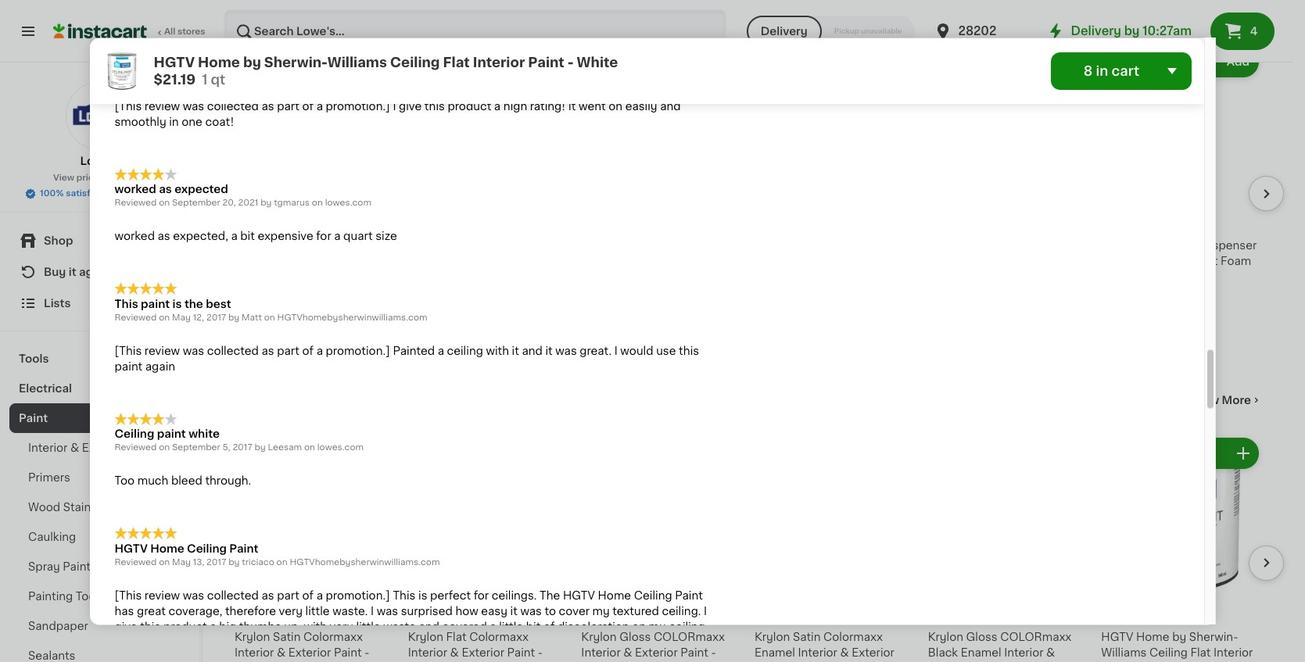 Task type: describe. For each thing, give the bounding box(es) containing it.
12, inside product group
[[261, 306, 276, 317]]

painted
[[393, 346, 435, 357]]

one
[[182, 117, 203, 128]]

great stuff smart dispenser big gap filler sealant foam insulating
[[1102, 240, 1257, 282]]

high
[[504, 101, 527, 112]]

is inside this paint is the best reviewed on may 12, 2017 by matt on hgtvhomebysherwinwilliams.com
[[172, 299, 182, 310]]

wood
[[28, 502, 60, 513]]

foam for stuff
[[1221, 256, 1252, 267]]

this paint is the best reviewed on may 12, 2017 by matt on hgtvhomebysherwinwilliams.com
[[115, 299, 428, 322]]

delivery by 10:27am link
[[1046, 22, 1192, 41]]

leesam
[[268, 444, 302, 453]]

lists
[[44, 298, 71, 309]]

september for white
[[172, 444, 220, 453]]

view for view pricing policy 'link'
[[53, 174, 74, 182]]

21 hgtv home by sherwin- williams ceiling flat interio
[[1102, 608, 1254, 663]]

paint inside the [this review was collected as part of a promotion.] painted a ceiling with it and it was great. i would use this paint again
[[115, 362, 143, 373]]

a right clean
[[312, 638, 319, 649]]

home inside hgtv home by sherwin-williams ceiling flat interior paint - white $21.19 1 qt
[[198, 56, 240, 68]]

4 inside $ 4 great stuff gaps & cracks insulating foam sealant
[[244, 217, 257, 235]]

1 inside product group
[[323, 448, 327, 459]]

buy 12, get 10% off see eligible items for add button inside the product group
[[235, 306, 342, 334]]

waste
[[383, 622, 416, 633]]

lists link
[[9, 288, 190, 319]]

foam for 4
[[291, 256, 322, 267]]

caulking
[[28, 532, 76, 543]]

in inside field
[[1096, 64, 1109, 77]]

17 krylon satin colormaxx enamel interior & exterio
[[755, 608, 895, 663]]

home inside 21 hgtv home by sherwin- williams ceiling flat interio
[[1137, 632, 1170, 643]]

buy it again
[[44, 267, 110, 278]]

ceilings.
[[492, 591, 537, 602]]

0 horizontal spatial to
[[138, 638, 150, 649]]

1 ct
[[323, 448, 342, 459]]

8 in cart
[[1084, 64, 1140, 77]]

2 vertical spatial my
[[413, 638, 430, 649]]

flat inside hgtv home by sherwin-williams ceiling flat interior paint - white $21.19 1 qt
[[443, 56, 470, 68]]

1 inside hgtv home by sherwin-williams ceiling flat interior paint - white $21.19 1 qt
[[202, 73, 208, 85]]

krylon for krylon flat colormaxx interior & exterior paint 
[[408, 632, 444, 643]]

buy inside buy 12, get 10% off button
[[1103, 321, 1125, 332]]

difficult
[[220, 638, 263, 649]]

exterior for krylon satin colormaxx interior & exterior paint 
[[288, 647, 331, 658]]

buy 12, get 10% off
[[1103, 321, 1209, 332]]

tgmarus
[[274, 199, 310, 208]]

interior & exterior paint
[[28, 443, 155, 454]]

a left the big
[[210, 622, 216, 633]]

4 inside 4 button
[[1251, 26, 1258, 37]]

1 horizontal spatial 10%
[[474, 306, 496, 317]]

$ for krylon satin colormaxx interior & exterior paint 
[[238, 609, 244, 618]]

as for williams
[[262, 101, 274, 112]]

lowes.com for worked as expected, a bit expensive for a quart size
[[325, 199, 372, 208]]

2017 inside this paint is the best reviewed on may 12, 2017 by matt on hgtvhomebysherwinwilliams.com
[[206, 314, 226, 322]]

$ 17 49 for flat
[[411, 608, 451, 626]]

would
[[621, 346, 654, 357]]

spray paint link
[[9, 552, 190, 582]]

eligible for 2nd add button
[[432, 323, 473, 334]]

colormaxx inside the krylon gloss colormaxx interior & exterior paint
[[654, 632, 725, 643]]

williams inside hgtv home by sherwin-williams ceiling flat interior paint - white $21.19 1 qt
[[328, 56, 387, 68]]

buy up painted
[[410, 306, 432, 317]]

gloss inside 17 krylon gloss colormaxx black enamel interior
[[967, 632, 998, 643]]

product group containing 4
[[235, 43, 396, 336]]

on right michelleb
[[287, 69, 298, 78]]

on right matt
[[264, 314, 275, 322]]

wood stain link
[[9, 493, 190, 523]]

bit inside [this review was collected as part of a promotion.] this is perfect for ceilings. the hgtv home ceiling paint has great coverage, therefore very little waste. i was surprised how easy it was to cover my textured ceiling. i give this product a big  thumbs up, with very little waste and covered a little bit of discoloration on my ceiling, due to dust etc. its difficult to clean a textured ceiling, my ceiling sparkles.
[[526, 622, 541, 633]]

item carousel region containing 4
[[235, 37, 1284, 366]]

stuff inside great stuff smart dispenser big gap filler sealant foam insulating
[[1135, 240, 1163, 251]]

september for expected
[[172, 199, 220, 208]]

was inside [this review was collected as part of a promotion.] i give this product a high rating! it went on easily and smoothly in one coat!
[[183, 101, 204, 112]]

on sale now
[[235, 0, 344, 17]]

satin inside 17 krylon satin colormaxx enamel interior & exterio
[[793, 632, 821, 643]]

williams inside 21 hgtv home by sherwin- williams ceiling flat interio
[[1102, 647, 1147, 658]]

interior & exterior paint link
[[9, 433, 190, 463]]

flat inside 21 hgtv home by sherwin- williams ceiling flat interio
[[1191, 647, 1211, 658]]

get inside button
[[1146, 321, 1165, 332]]

by inside this paint is the best reviewed on may 12, 2017 by matt on hgtvhomebysherwinwilliams.com
[[228, 314, 240, 322]]

$ 4 great stuff gaps & cracks insulating foam sealant
[[235, 217, 380, 267]]

on up great
[[159, 559, 170, 567]]

12, up painted
[[434, 306, 449, 317]]

a left quart
[[334, 231, 341, 242]]

how
[[456, 606, 479, 617]]

view more for first view more link from the bottom
[[1193, 395, 1252, 406]]

17 for krylon gloss colormaxx interior & exterior paint 
[[591, 608, 610, 626]]

28202 button
[[934, 9, 1028, 53]]

delivery by 10:27am
[[1071, 25, 1192, 37]]

all
[[164, 27, 175, 36]]

ceiling inside hgtv home by sherwin-williams ceiling flat interior paint - white $21.19 1 qt
[[390, 56, 440, 68]]

was down ceilings.
[[521, 606, 542, 617]]

1 horizontal spatial tools
[[76, 591, 105, 602]]

i right ceiling.
[[704, 606, 707, 617]]

was left great.
[[556, 346, 577, 357]]

coverage,
[[169, 606, 222, 617]]

1 vertical spatial ceiling,
[[371, 638, 410, 649]]

1 horizontal spatial little
[[356, 622, 381, 633]]

sealants
[[28, 651, 75, 662]]

perfect
[[430, 591, 471, 602]]

& inside krylon satin colormaxx interior & exterior paint
[[277, 647, 286, 658]]

shop
[[44, 235, 73, 246]]

[this for [this review was collected as part of a promotion.] i give this product a high rating! it went on easily and smoothly in one coat!
[[115, 101, 142, 112]]

paint inside the krylon gloss colormaxx interior & exterior paint
[[681, 647, 709, 658]]

as left expected,
[[158, 231, 170, 242]]

lowe's logo image
[[65, 81, 134, 150]]

8 for 8 ct
[[1188, 448, 1196, 459]]

krylon for krylon gloss colormaxx interior & exterior paint 
[[581, 632, 617, 643]]

on sale now link
[[235, 0, 344, 18]]

2 add button from the left
[[504, 48, 564, 76]]

1 items from the left
[[303, 323, 334, 334]]

2021
[[238, 199, 258, 208]]

in inside [this review was collected as part of a promotion.] i give this product a high rating! it went on easily and smoothly in one coat!
[[169, 117, 179, 128]]

ct for 1 ct
[[330, 448, 342, 459]]

off inside buy 12, get 10% off button
[[1192, 321, 1209, 332]]

this inside [this review was collected as part of a promotion.] i give this product a high rating! it went on easily and smoothly in one coat!
[[425, 101, 445, 112]]

on down sherwin
[[159, 69, 170, 78]]

0 vertical spatial very
[[279, 606, 303, 617]]

interior inside krylon satin colormaxx interior & exterior paint
[[235, 647, 274, 658]]

& inside krylon flat colormaxx interior & exterior paint
[[450, 647, 459, 658]]

lowes.com for too much bleed through.
[[317, 444, 364, 453]]

too
[[115, 476, 135, 487]]

2 more from the top
[[1222, 395, 1252, 406]]

gap
[[1122, 256, 1145, 267]]

qt
[[211, 73, 226, 85]]

& inside 17 krylon satin colormaxx enamel interior & exterio
[[841, 647, 849, 658]]

a down 20,
[[231, 231, 238, 242]]

by inside ceiling paint white reviewed on september 5, 2017 by leesam on lowes.com
[[255, 444, 266, 453]]

dispenser
[[1201, 240, 1257, 251]]

17 for krylon flat colormaxx interior & exterior paint 
[[417, 608, 436, 626]]

off for 2nd add button
[[499, 306, 515, 317]]

as for home
[[262, 591, 274, 602]]

paint inside hgtv home by sherwin-williams ceiling flat interior paint - white $21.19 1 qt
[[528, 56, 565, 68]]

view for 1st view more link from the top
[[1193, 3, 1220, 14]]

best
[[206, 299, 231, 310]]

increment quantity of hgtv home by sherwin-williams ceiling flat interior paint - white image
[[1234, 444, 1253, 463]]

worked for worked as expected, a bit expensive for a quart size
[[115, 231, 155, 242]]

stuff inside $ 4 great stuff gaps & cracks insulating foam sealant
[[268, 240, 296, 251]]

21
[[1111, 608, 1131, 626]]

of for sherwin williams ceiling paint
[[302, 101, 314, 112]]

hgtv inside [this review was collected as part of a promotion.] this is perfect for ceilings. the hgtv home ceiling paint has great coverage, therefore very little waste. i was surprised how easy it was to cover my textured ceiling. i give this product a big  thumbs up, with very little waste and covered a little bit of discoloration on my ceiling, due to dust etc. its difficult to clean a textured ceiling, my ceiling sparkles.
[[563, 591, 595, 602]]

on
[[235, 0, 260, 17]]

krylon for krylon satin colormaxx interior & exterior paint 
[[235, 632, 270, 643]]

8 in cart field
[[1051, 52, 1192, 89]]

painting tools
[[28, 591, 105, 602]]

paint for this
[[141, 299, 170, 310]]

1 horizontal spatial to
[[265, 638, 277, 649]]

all stores
[[164, 27, 205, 36]]

product inside [this review was collected as part of a promotion.] this is perfect for ceilings. the hgtv home ceiling paint has great coverage, therefore very little waste. i was surprised how easy it was to cover my textured ceiling. i give this product a big  thumbs up, with very little waste and covered a little bit of discoloration on my ceiling, due to dust etc. its difficult to clean a textured ceiling, my ceiling sparkles.
[[163, 622, 207, 633]]

painting tools link
[[9, 582, 190, 612]]

13, for home
[[193, 559, 204, 567]]

lowe's
[[80, 156, 119, 167]]

0 horizontal spatial 10%
[[300, 306, 323, 317]]

i inside the [this review was collected as part of a promotion.] painted a ceiling with it and it was great. i would use this paint again
[[615, 346, 618, 357]]

collected for again
[[207, 346, 259, 357]]

product inside [this review was collected as part of a promotion.] i give this product a high rating! it went on easily and smoothly in one coat!
[[448, 101, 492, 112]]

hgtvhomebysherwinwilliams.com for sherwin williams ceiling paint
[[300, 69, 450, 78]]

use
[[656, 346, 676, 357]]

3 add from the left
[[1054, 57, 1077, 67]]

colormaxx inside 17 krylon gloss colormaxx black enamel interior
[[1001, 632, 1072, 643]]

hgtvhomebysherwinwilliams.com inside this paint is the best reviewed on may 12, 2017 by matt on hgtvhomebysherwinwilliams.com
[[277, 314, 428, 322]]

review for in
[[145, 101, 180, 112]]

a right painted
[[438, 346, 444, 357]]

by inside hgtv home by sherwin-williams ceiling flat interior paint - white $21.19 1 qt
[[243, 56, 261, 68]]

ceiling.
[[662, 606, 701, 617]]

on up much
[[159, 444, 170, 453]]

1 view more link from the top
[[1193, 1, 1263, 17]]

sealant inside $ 4 great stuff gaps & cracks insulating foam sealant
[[325, 256, 366, 267]]

due
[[115, 638, 136, 649]]

on up tools link
[[159, 314, 170, 322]]

on down guarantee
[[159, 199, 170, 208]]

hgtv home by sherwin-williams ceiling flat interior paint - white $21.19 1 qt
[[154, 56, 618, 85]]

review for paint
[[145, 346, 180, 357]]

has
[[115, 606, 134, 617]]

buy 12, get 10% off see eligible items for 2nd add button
[[408, 306, 515, 334]]

sandpaper
[[28, 621, 88, 632]]

wood stain
[[28, 502, 91, 513]]

was down the
[[183, 346, 204, 357]]

with inside the [this review was collected as part of a promotion.] painted a ceiling with it and it was great. i would use this paint again
[[486, 346, 509, 357]]

of for hgtv home ceiling paint
[[302, 591, 314, 602]]

therefore
[[225, 606, 276, 617]]

ceiling inside 21 hgtv home by sherwin- williams ceiling flat interio
[[1150, 647, 1188, 658]]

this inside this paint is the best reviewed on may 12, 2017 by matt on hgtvhomebysherwinwilliams.com
[[115, 299, 138, 310]]

on right remove krylon satin colormaxx interior & exterior paint - white enamel k05628007 image
[[304, 444, 315, 453]]

home inside [this review was collected as part of a promotion.] this is perfect for ceilings. the hgtv home ceiling paint has great coverage, therefore very little waste. i was surprised how easy it was to cover my textured ceiling. i give this product a big  thumbs up, with very little waste and covered a little bit of discoloration on my ceiling, due to dust etc. its difficult to clean a textured ceiling, my ceiling sparkles.
[[598, 591, 631, 602]]

100% satisfaction guarantee
[[40, 189, 166, 198]]

white
[[577, 56, 618, 68]]

10% inside button
[[1167, 321, 1190, 332]]

easily
[[626, 101, 658, 112]]

coat!
[[205, 117, 234, 128]]

interior inside hgtv home by sherwin-williams ceiling flat interior paint - white $21.19 1 qt
[[473, 56, 525, 68]]

great inside great stuff smart dispenser big gap filler sealant foam insulating
[[1102, 240, 1133, 251]]

17 inside 17 krylon satin colormaxx enamel interior & exterio
[[764, 608, 783, 626]]

now
[[305, 0, 344, 17]]

off for add button inside the product group
[[325, 306, 342, 317]]

delivery button
[[747, 16, 822, 47]]

2 horizontal spatial little
[[499, 622, 523, 633]]

paint inside [this review was collected as part of a promotion.] this is perfect for ceilings. the hgtv home ceiling paint has great coverage, therefore very little waste. i was surprised how easy it was to cover my textured ceiling. i give this product a big  thumbs up, with very little waste and covered a little bit of discoloration on my ceiling, due to dust etc. its difficult to clean a textured ceiling, my ceiling sparkles.
[[675, 591, 703, 602]]

17 inside 17 krylon gloss colormaxx black enamel interior
[[938, 608, 957, 626]]

sandpaper link
[[9, 612, 190, 641]]

[this review was collected as part of a promotion.] this is perfect for ceilings. the hgtv home ceiling paint has great coverage, therefore very little waste. i was surprised how easy it was to cover my textured ceiling. i give this product a big  thumbs up, with very little waste and covered a little bit of discoloration on my ceiling, due to dust etc. its difficult to clean a textured ceiling, my ceiling sparkles.
[[115, 591, 708, 649]]

sparkles.
[[472, 638, 521, 649]]

see for add button inside the product group
[[235, 323, 256, 334]]

went
[[579, 101, 606, 112]]

lowe's link
[[65, 81, 134, 169]]

hgtv inside 21 hgtv home by sherwin- williams ceiling flat interio
[[1102, 632, 1134, 643]]

reviewed inside this paint is the best reviewed on may 12, 2017 by matt on hgtvhomebysherwinwilliams.com
[[115, 314, 157, 322]]

this inside the [this review was collected as part of a promotion.] painted a ceiling with it and it was great. i would use this paint again
[[679, 346, 699, 357]]

interior inside the krylon gloss colormaxx interior & exterior paint
[[581, 647, 621, 658]]

add for 2nd add button
[[534, 57, 556, 67]]

too much bleed through.
[[115, 476, 251, 487]]

$ 17 49 for gloss
[[585, 608, 624, 626]]

expensive
[[258, 231, 313, 242]]

and inside the [this review was collected as part of a promotion.] painted a ceiling with it and it was great. i would use this paint again
[[522, 346, 543, 357]]

buy 12, get 10% off button
[[1102, 319, 1263, 352]]

reviewed inside ceiling paint white reviewed on september 5, 2017 by leesam on lowes.com
[[115, 444, 157, 453]]

sealants link
[[9, 641, 190, 663]]

stain
[[63, 502, 91, 513]]

0 vertical spatial textured
[[613, 606, 659, 617]]

krylon inside 17 krylon satin colormaxx enamel interior & exterio
[[755, 632, 790, 643]]

0 horizontal spatial little
[[306, 606, 330, 617]]

get for add button inside the product group
[[279, 306, 298, 317]]

ceiling inside the [this review was collected as part of a promotion.] painted a ceiling with it and it was great. i would use this paint again
[[447, 346, 483, 357]]

3 add button from the left
[[1024, 48, 1084, 76]]

5,
[[223, 444, 230, 453]]

paint inside hgtv home ceiling paint reviewed on may 13, 2017 by triciaco on hgtvhomebysherwinwilliams.com
[[229, 544, 258, 555]]

painting
[[28, 591, 73, 602]]

0 horizontal spatial for
[[316, 231, 331, 242]]

paint inside interior & exterior paint link
[[127, 443, 155, 454]]

shop link
[[9, 225, 190, 257]]

sale
[[264, 0, 301, 17]]

may inside this paint is the best reviewed on may 12, 2017 by matt on hgtvhomebysherwinwilliams.com
[[172, 314, 191, 322]]

[this for [this review was collected as part of a promotion.] painted a ceiling with it and it was great. i would use this paint again
[[115, 346, 142, 357]]

ceiling inside ceiling paint white reviewed on september 5, 2017 by leesam on lowes.com
[[115, 429, 154, 440]]

williams inside sherwin williams ceiling paint reviewed on may 13, 2017 by michelleb on hgtvhomebysherwinwilliams.com
[[163, 54, 210, 65]]

cracks
[[342, 240, 380, 251]]

worked as expected, a bit expensive for a quart size
[[115, 231, 397, 242]]

as for paint
[[262, 346, 274, 357]]

0 horizontal spatial bit
[[240, 231, 255, 242]]

krylon satin colormaxx interior & exterior paint 
[[235, 632, 378, 663]]

ceiling inside [this review was collected as part of a promotion.] this is perfect for ceilings. the hgtv home ceiling paint has great coverage, therefore very little waste. i was surprised how easy it was to cover my textured ceiling. i give this product a big  thumbs up, with very little waste and covered a little bit of discoloration on my ceiling, due to dust etc. its difficult to clean a textured ceiling, my ceiling sparkles.
[[634, 591, 672, 602]]

the
[[540, 591, 560, 602]]

i right the waste.
[[371, 606, 374, 617]]

was up coverage,
[[183, 591, 204, 602]]

guarantee
[[120, 189, 166, 198]]

satisfaction
[[66, 189, 118, 198]]

i inside [this review was collected as part of a promotion.] i give this product a high rating! it went on easily and smoothly in one coat!
[[393, 101, 396, 112]]

& inside the krylon gloss colormaxx interior & exterior paint
[[624, 647, 632, 658]]

part for this paint is the best
[[277, 346, 300, 357]]

big
[[219, 622, 236, 633]]

big
[[1102, 256, 1120, 267]]

krylon inside 17 krylon gloss colormaxx black enamel interior
[[928, 632, 964, 643]]

great
[[137, 606, 166, 617]]

cover
[[559, 606, 590, 617]]

on right triciaco
[[277, 559, 288, 567]]

10:27am
[[1143, 25, 1192, 37]]



Task type: locate. For each thing, give the bounding box(es) containing it.
3 krylon from the left
[[408, 632, 444, 643]]

$ up discoloration at the left bottom
[[585, 609, 591, 618]]

1 [this from the top
[[115, 101, 142, 112]]

$ 17 49 down 'perfect'
[[411, 608, 451, 626]]

to down thumbs
[[265, 638, 277, 649]]

very up up,
[[279, 606, 303, 617]]

worked down policy on the left
[[115, 184, 156, 195]]

2 part from the top
[[277, 346, 300, 357]]

item carousel region
[[235, 37, 1284, 366], [235, 429, 1284, 663]]

2 13, from the top
[[193, 559, 204, 567]]

get inside product group
[[279, 306, 298, 317]]

exterior down covered
[[462, 647, 505, 658]]

2 vertical spatial this
[[140, 622, 161, 633]]

etc.
[[180, 638, 201, 649]]

insulating inside $ 4 great stuff gaps & cracks insulating foam sealant
[[235, 256, 288, 267]]

view inside view pricing policy 'link'
[[53, 174, 74, 182]]

49 inside product group
[[265, 609, 278, 618]]

on right tgmarus
[[312, 199, 323, 208]]

eligible up painted
[[432, 323, 473, 334]]

review up great
[[145, 591, 180, 602]]

2 vertical spatial promotion.]
[[326, 591, 390, 602]]

1 horizontal spatial ceiling,
[[669, 622, 708, 633]]

foam down gaps
[[291, 256, 322, 267]]

2 17 from the left
[[764, 608, 783, 626]]

lowes.com
[[325, 199, 372, 208], [317, 444, 364, 453]]

1 horizontal spatial this
[[393, 591, 416, 602]]

of for this paint is the best
[[302, 346, 314, 357]]

hgtv inside hgtv home ceiling paint reviewed on may 13, 2017 by triciaco on hgtvhomebysherwinwilliams.com
[[115, 544, 148, 555]]

2 gloss from the left
[[967, 632, 998, 643]]

colormaxx inside 17 krylon satin colormaxx enamel interior & exterio
[[824, 632, 883, 643]]

ceiling inside hgtv home ceiling paint reviewed on may 13, 2017 by triciaco on hgtvhomebysherwinwilliams.com
[[187, 544, 227, 555]]

1 horizontal spatial sealant
[[1177, 256, 1218, 267]]

great.
[[580, 346, 612, 357]]

12, down the
[[193, 314, 204, 322]]

2 horizontal spatial this
[[679, 346, 699, 357]]

1 view more from the top
[[1193, 3, 1252, 14]]

paint down electrical
[[19, 413, 48, 424]]

1 part from the top
[[277, 101, 300, 112]]

in left cart
[[1096, 64, 1109, 77]]

4 krylon from the left
[[581, 632, 617, 643]]

10%
[[300, 306, 323, 317], [474, 306, 496, 317], [1167, 321, 1190, 332]]

1 49 from the left
[[265, 609, 278, 618]]

hgtv home ceiling paint reviewed on may 13, 2017 by triciaco on hgtvhomebysherwinwilliams.com
[[115, 544, 440, 567]]

2 vertical spatial collected
[[207, 591, 259, 602]]

0 vertical spatial september
[[172, 199, 220, 208]]

exterior up primers link at bottom
[[82, 443, 125, 454]]

1 $ 17 49 from the left
[[238, 608, 278, 626]]

buy
[[44, 267, 66, 278], [236, 306, 258, 317], [410, 306, 432, 317], [1103, 321, 1125, 332]]

product group containing 17
[[235, 435, 396, 663]]

part inside the [this review was collected as part of a promotion.] painted a ceiling with it and it was great. i would use this paint again
[[277, 346, 300, 357]]

1 vertical spatial part
[[277, 346, 300, 357]]

2 enamel from the left
[[961, 647, 1002, 658]]

3 may from the top
[[172, 559, 191, 567]]

1 vertical spatial very
[[330, 622, 354, 633]]

colormaxx inside krylon satin colormaxx interior & exterior paint
[[304, 632, 363, 643]]

may for williams
[[172, 69, 191, 78]]

49 for satin
[[265, 609, 278, 618]]

reviewed down sherwin
[[115, 69, 157, 78]]

1 vertical spatial for
[[474, 591, 489, 602]]

0 vertical spatial sherwin-
[[264, 56, 328, 68]]

1 item carousel region from the top
[[235, 37, 1284, 366]]

a up krylon satin colormaxx interior & exterior paint
[[317, 591, 323, 602]]

[this review was collected as part of a promotion.] i give this product a high rating! it went on easily and smoothly in one coat!
[[115, 101, 681, 128]]

ceiling inside sherwin williams ceiling paint reviewed on may 13, 2017 by michelleb on hgtvhomebysherwinwilliams.com
[[213, 54, 253, 65]]

as left expected
[[159, 184, 172, 195]]

as down michelleb
[[262, 101, 274, 112]]

gaps
[[298, 240, 327, 251]]

by inside 21 hgtv home by sherwin- williams ceiling flat interio
[[1173, 632, 1187, 643]]

exterior down ceiling.
[[635, 647, 678, 658]]

2 horizontal spatial 49
[[611, 609, 624, 618]]

hgtv inside hgtv home by sherwin-williams ceiling flat interior paint - white $21.19 1 qt
[[154, 56, 195, 68]]

1 horizontal spatial textured
[[613, 606, 659, 617]]

2 horizontal spatial colormaxx
[[824, 632, 883, 643]]

view more
[[1193, 3, 1252, 14], [1193, 395, 1252, 406]]

3 49 from the left
[[611, 609, 624, 618]]

for up "easy"
[[474, 591, 489, 602]]

1 horizontal spatial and
[[522, 346, 543, 357]]

review for therefore
[[145, 591, 180, 602]]

49 for flat
[[438, 609, 451, 618]]

covered
[[442, 622, 487, 633]]

enamel inside 17 krylon gloss colormaxx black enamel interior
[[961, 647, 1002, 658]]

quart
[[343, 231, 373, 242]]

promotion.] up the waste.
[[326, 591, 390, 602]]

1 horizontal spatial very
[[330, 622, 354, 633]]

8 for 8 in cart
[[1084, 64, 1093, 77]]

4 button
[[1211, 13, 1275, 50]]

1 horizontal spatial my
[[593, 606, 610, 617]]

promotion.] down hgtv home by sherwin-williams ceiling flat interior paint - white $21.19 1 qt
[[326, 101, 390, 112]]

promotion.] for i
[[326, 101, 390, 112]]

1 vertical spatial this
[[679, 346, 699, 357]]

as down matt
[[262, 346, 274, 357]]

collected inside [this review was collected as part of a promotion.] i give this product a high rating! it went on easily and smoothly in one coat!
[[207, 101, 259, 112]]

colormaxx for krylon flat colormaxx interior & exterior paint 
[[469, 632, 529, 643]]

1 add from the left
[[360, 57, 383, 67]]

collected for very
[[207, 591, 259, 602]]

ceiling, down ceiling.
[[669, 622, 708, 633]]

1 vertical spatial 4
[[244, 217, 257, 235]]

1 vertical spatial review
[[145, 346, 180, 357]]

this down hgtv home by sherwin-williams ceiling flat interior paint - white $21.19 1 qt
[[425, 101, 445, 112]]

add for add button inside the product group
[[360, 57, 383, 67]]

1 horizontal spatial eligible
[[432, 323, 473, 334]]

&
[[330, 240, 339, 251], [70, 443, 79, 454], [277, 647, 286, 658], [841, 647, 849, 658], [450, 647, 459, 658], [624, 647, 632, 658]]

$ for krylon flat colormaxx interior & exterior paint 
[[411, 609, 417, 618]]

stores
[[178, 27, 205, 36]]

and right easily
[[660, 101, 681, 112]]

get for 2nd add button
[[452, 306, 471, 317]]

buy 12, get 10% off see eligible items right 'best'
[[235, 306, 342, 334]]

collected up "therefore"
[[207, 591, 259, 602]]

of inside the [this review was collected as part of a promotion.] painted a ceiling with it and it was great. i would use this paint again
[[302, 346, 314, 357]]

1 see from the left
[[235, 323, 256, 334]]

0 horizontal spatial with
[[304, 622, 327, 633]]

1 vertical spatial flat
[[446, 632, 467, 643]]

3 part from the top
[[277, 591, 300, 602]]

0 vertical spatial flat
[[443, 56, 470, 68]]

paint left the
[[141, 299, 170, 310]]

1 vertical spatial give
[[115, 622, 137, 633]]

to right the due
[[138, 638, 150, 649]]

reviewed up too
[[115, 444, 157, 453]]

2 49 from the left
[[438, 609, 451, 618]]

2 view more link from the top
[[1193, 393, 1263, 408]]

1 horizontal spatial gloss
[[967, 632, 998, 643]]

hgtv
[[154, 56, 195, 68], [115, 544, 148, 555], [563, 591, 595, 602], [1102, 632, 1134, 643]]

5 reviewed from the top
[[115, 559, 157, 567]]

8
[[1084, 64, 1093, 77], [1188, 448, 1196, 459]]

up,
[[284, 622, 301, 633]]

white
[[189, 429, 220, 440]]

textured down the waste.
[[321, 638, 368, 649]]

3 [this from the top
[[115, 591, 142, 602]]

sherwin- inside 21 hgtv home by sherwin- williams ceiling flat interio
[[1190, 632, 1239, 643]]

hgtvhomebysherwinwilliams.com
[[300, 69, 450, 78], [277, 314, 428, 322], [290, 559, 440, 567]]

add for first add button from the right
[[1227, 57, 1250, 67]]

1 horizontal spatial $ 17 49
[[411, 608, 451, 626]]

1 colormaxx from the left
[[654, 632, 725, 643]]

sealant
[[325, 256, 366, 267], [1177, 256, 1218, 267]]

off
[[325, 306, 342, 317], [499, 306, 515, 317], [1192, 321, 1209, 332]]

by inside hgtv home ceiling paint reviewed on may 13, 2017 by triciaco on hgtvhomebysherwinwilliams.com
[[229, 559, 240, 567]]

hgtvhomebysherwinwilliams.com for hgtv home ceiling paint
[[290, 559, 440, 567]]

paint up electrical link
[[115, 362, 143, 373]]

was up waste
[[377, 606, 398, 617]]

2 vertical spatial paint
[[157, 429, 186, 440]]

easy
[[481, 606, 508, 617]]

great inside $ 4 great stuff gaps & cracks insulating foam sealant
[[235, 240, 266, 251]]

1 vertical spatial 13,
[[193, 559, 204, 567]]

1 vertical spatial worked
[[115, 231, 155, 242]]

0 horizontal spatial my
[[413, 638, 430, 649]]

product up etc. at the bottom of the page
[[163, 622, 207, 633]]

a left high
[[494, 101, 501, 112]]

[this up the smoothly
[[115, 101, 142, 112]]

1 horizontal spatial 4
[[1251, 26, 1258, 37]]

foam inside great stuff smart dispenser big gap filler sealant foam insulating
[[1221, 256, 1252, 267]]

remove krylon satin colormaxx interior & exterior paint - white enamel k05628007 image
[[278, 444, 297, 463]]

give inside [this review was collected as part of a promotion.] this is perfect for ceilings. the hgtv home ceiling paint has great coverage, therefore very little waste. i was surprised how easy it was to cover my textured ceiling. i give this product a big  thumbs up, with very little waste and covered a little bit of discoloration on my ceiling, due to dust etc. its difficult to clean a textured ceiling, my ceiling sparkles.
[[115, 622, 137, 633]]

5 krylon from the left
[[928, 632, 964, 643]]

0 vertical spatial my
[[593, 606, 610, 617]]

3 promotion.] from the top
[[326, 591, 390, 602]]

for inside [this review was collected as part of a promotion.] this is perfect for ceilings. the hgtv home ceiling paint has great coverage, therefore very little waste. i was surprised how easy it was to cover my textured ceiling. i give this product a big  thumbs up, with very little waste and covered a little bit of discoloration on my ceiling, due to dust etc. its difficult to clean a textured ceiling, my ceiling sparkles.
[[474, 591, 489, 602]]

1 satin from the left
[[273, 632, 301, 643]]

1 sealant from the left
[[325, 256, 366, 267]]

0 vertical spatial 8
[[1084, 64, 1093, 77]]

ceiling
[[213, 54, 253, 65], [390, 56, 440, 68], [115, 429, 154, 440], [187, 544, 227, 555], [634, 591, 672, 602], [1150, 647, 1188, 658]]

a down this paint is the best reviewed on may 12, 2017 by matt on hgtvhomebysherwinwilliams.com in the left top of the page
[[317, 346, 323, 357]]

discoloration
[[558, 622, 629, 633]]

home
[[198, 56, 240, 68], [150, 544, 184, 555], [598, 591, 631, 602], [1137, 632, 1170, 643]]

paint inside this paint is the best reviewed on may 12, 2017 by matt on hgtvhomebysherwinwilliams.com
[[141, 299, 170, 310]]

paint up michelleb
[[255, 54, 284, 65]]

sealant down cracks
[[325, 256, 366, 267]]

1 vertical spatial this
[[393, 591, 416, 602]]

2017 right 5,
[[233, 444, 252, 453]]

2 horizontal spatial 10%
[[1167, 321, 1190, 332]]

$ 17 49 inside product group
[[238, 608, 278, 626]]

eligible for add button inside the product group
[[259, 323, 300, 334]]

clean
[[280, 638, 309, 649]]

4 add button from the left
[[1197, 48, 1258, 76]]

get up the [this review was collected as part of a promotion.] painted a ceiling with it and it was great. i would use this paint again
[[452, 306, 471, 317]]

1 horizontal spatial bit
[[526, 622, 541, 633]]

hgtvhomebysherwinwilliams.com up [this review was collected as part of a promotion.] i give this product a high rating! it went on easily and smoothly in one coat!
[[300, 69, 450, 78]]

0 horizontal spatial colormaxx
[[654, 632, 725, 643]]

[this inside the [this review was collected as part of a promotion.] painted a ceiling with it and it was great. i would use this paint again
[[115, 346, 142, 357]]

add
[[360, 57, 383, 67], [534, 57, 556, 67], [1054, 57, 1077, 67], [1227, 57, 1250, 67]]

by
[[1125, 25, 1140, 37], [243, 56, 261, 68], [229, 69, 240, 78], [261, 199, 272, 208], [228, 314, 240, 322], [255, 444, 266, 453], [229, 559, 240, 567], [1173, 632, 1187, 643]]

1 buy 12, get 10% off see eligible items from the left
[[235, 306, 342, 334]]

promotion.]
[[326, 101, 390, 112], [326, 346, 390, 357], [326, 591, 390, 602]]

2 [this from the top
[[115, 346, 142, 357]]

0 vertical spatial ceiling
[[447, 346, 483, 357]]

ceiling inside [this review was collected as part of a promotion.] this is perfect for ceilings. the hgtv home ceiling paint has great coverage, therefore very little waste. i was surprised how easy it was to cover my textured ceiling. i give this product a big  thumbs up, with very little waste and covered a little bit of discoloration on my ceiling, due to dust etc. its difficult to clean a textured ceiling, my ceiling sparkles.
[[433, 638, 469, 649]]

as inside [this review was collected as part of a promotion.] this is perfect for ceilings. the hgtv home ceiling paint has great coverage, therefore very little waste. i was surprised how easy it was to cover my textured ceiling. i give this product a big  thumbs up, with very little waste and covered a little bit of discoloration on my ceiling, due to dust etc. its difficult to clean a textured ceiling, my ceiling sparkles.
[[262, 591, 274, 602]]

stuff
[[268, 240, 296, 251], [1135, 240, 1163, 251]]

product group
[[235, 43, 396, 336], [408, 43, 569, 336], [581, 43, 742, 336], [755, 43, 916, 352], [928, 43, 1089, 358], [1102, 43, 1263, 352], [235, 435, 396, 663], [1102, 435, 1263, 663]]

1 horizontal spatial off
[[499, 306, 515, 317]]

13, for williams
[[193, 69, 204, 78]]

again up lists link
[[79, 267, 110, 278]]

may for home
[[172, 559, 191, 567]]

1 17 from the left
[[244, 608, 263, 626]]

my down waste
[[413, 638, 430, 649]]

0 horizontal spatial again
[[79, 267, 110, 278]]

0 horizontal spatial items
[[303, 323, 334, 334]]

thumbs
[[239, 622, 281, 633]]

2017 down 'best'
[[206, 314, 226, 322]]

interior inside 17 krylon gloss colormaxx black enamel interior
[[1005, 647, 1044, 658]]

2 vertical spatial [this
[[115, 591, 142, 602]]

3 reviewed from the top
[[115, 314, 157, 322]]

buy inside product group
[[236, 306, 258, 317]]

worked as expected reviewed on september 20, 2021 by tgmarus on lowes.com
[[115, 184, 372, 208]]

foam inside $ 4 great stuff gaps & cracks insulating foam sealant
[[291, 256, 322, 267]]

12, inside button
[[1128, 321, 1143, 332]]

[this up 'has'
[[115, 591, 142, 602]]

with inside [this review was collected as part of a promotion.] this is perfect for ceilings. the hgtv home ceiling paint has great coverage, therefore very little waste. i was surprised how easy it was to cover my textured ceiling. i give this product a big  thumbs up, with very little waste and covered a little bit of discoloration on my ceiling, due to dust etc. its difficult to clean a textured ceiling, my ceiling sparkles.
[[304, 622, 327, 633]]

49 for gloss
[[611, 609, 624, 618]]

delivery for delivery
[[761, 26, 808, 37]]

paint inside spray paint "link"
[[63, 562, 91, 573]]

1 vertical spatial promotion.]
[[326, 346, 390, 357]]

worked for worked as expected reviewed on september 20, 2021 by tgmarus on lowes.com
[[115, 184, 156, 195]]

paint
[[255, 54, 284, 65], [528, 56, 565, 68], [19, 413, 48, 424], [127, 443, 155, 454], [229, 544, 258, 555], [63, 562, 91, 573], [675, 591, 703, 602], [334, 647, 362, 658], [507, 647, 535, 658], [681, 647, 709, 658]]

lowes.com inside worked as expected reviewed on september 20, 2021 by tgmarus on lowes.com
[[325, 199, 372, 208]]

ceiling, down waste
[[371, 638, 410, 649]]

of down the
[[544, 622, 555, 633]]

add left -
[[534, 57, 556, 67]]

krylon gloss colormaxx interior & exterior paint 
[[581, 632, 725, 663]]

eligible inside product group
[[259, 323, 300, 334]]

buy right 'best'
[[236, 306, 258, 317]]

28202
[[959, 25, 997, 37]]

2 see from the left
[[408, 323, 430, 334]]

of up clean
[[302, 591, 314, 602]]

1 vertical spatial hgtvhomebysherwinwilliams.com
[[277, 314, 428, 322]]

smoothly
[[115, 117, 166, 128]]

0 horizontal spatial get
[[279, 306, 298, 317]]

a down sherwin williams ceiling paint reviewed on may 13, 2017 by michelleb on hgtvhomebysherwinwilliams.com
[[317, 101, 323, 112]]

review inside [this review was collected as part of a promotion.] i give this product a high rating! it went on easily and smoothly in one coat!
[[145, 101, 180, 112]]

$21.19
[[154, 73, 196, 85]]

part for sherwin williams ceiling paint
[[277, 101, 300, 112]]

part down this paint is the best reviewed on may 12, 2017 by matt on hgtvhomebysherwinwilliams.com in the left top of the page
[[277, 346, 300, 357]]

colormaxx for krylon satin colormaxx interior & exterior paint 
[[304, 632, 363, 643]]

service type group
[[747, 16, 915, 47]]

1 worked from the top
[[115, 184, 156, 195]]

8 inside product group
[[1188, 448, 1196, 459]]

0 horizontal spatial $ 17 49
[[238, 608, 278, 626]]

0 horizontal spatial textured
[[321, 638, 368, 649]]

2 krylon from the left
[[755, 632, 790, 643]]

0 horizontal spatial give
[[115, 622, 137, 633]]

2 great from the left
[[1102, 240, 1133, 251]]

$10.59 element
[[1102, 210, 1263, 238]]

★★★★★
[[115, 38, 177, 51], [115, 38, 177, 51], [115, 169, 177, 181], [115, 169, 177, 181], [115, 283, 177, 296], [115, 283, 177, 296], [115, 413, 177, 426], [115, 413, 177, 426], [115, 528, 177, 540], [115, 528, 177, 540]]

3 review from the top
[[145, 591, 180, 602]]

0 horizontal spatial and
[[419, 622, 440, 633]]

0 vertical spatial insulating
[[235, 256, 288, 267]]

2 colormaxx from the left
[[1001, 632, 1072, 643]]

delivery for delivery by 10:27am
[[1071, 25, 1122, 37]]

2017 inside sherwin williams ceiling paint reviewed on may 13, 2017 by michelleb on hgtvhomebysherwinwilliams.com
[[207, 69, 226, 78]]

1 reviewed from the top
[[115, 69, 157, 78]]

13, inside hgtv home ceiling paint reviewed on may 13, 2017 by triciaco on hgtvhomebysherwinwilliams.com
[[193, 559, 204, 567]]

foam down 'dispenser'
[[1221, 256, 1252, 267]]

part for hgtv home ceiling paint
[[277, 591, 300, 602]]

1 review from the top
[[145, 101, 180, 112]]

krylon
[[235, 632, 270, 643], [755, 632, 790, 643], [408, 632, 444, 643], [581, 632, 617, 643], [928, 632, 964, 643]]

bleed
[[171, 476, 202, 487]]

this inside [this review was collected as part of a promotion.] this is perfect for ceilings. the hgtv home ceiling paint has great coverage, therefore very little waste. i was surprised how easy it was to cover my textured ceiling. i give this product a big  thumbs up, with very little waste and covered a little bit of discoloration on my ceiling, due to dust etc. its difficult to clean a textured ceiling, my ceiling sparkles.
[[140, 622, 161, 633]]

its
[[204, 638, 217, 649]]

0 horizontal spatial eligible
[[259, 323, 300, 334]]

gloss inside the krylon gloss colormaxx interior & exterior paint
[[620, 632, 651, 643]]

view pricing policy link
[[53, 172, 146, 185]]

as inside [this review was collected as part of a promotion.] i give this product a high rating! it went on easily and smoothly in one coat!
[[262, 101, 274, 112]]

lowes.com inside ceiling paint white reviewed on september 5, 2017 by leesam on lowes.com
[[317, 444, 364, 453]]

[this for [this review was collected as part of a promotion.] this is perfect for ceilings. the hgtv home ceiling paint has great coverage, therefore very little waste. i was surprised how easy it was to cover my textured ceiling. i give this product a big  thumbs up, with very little waste and covered a little bit of discoloration on my ceiling, due to dust etc. its difficult to clean a textured ceiling, my ceiling sparkles.
[[115, 591, 142, 602]]

items
[[303, 323, 334, 334], [476, 323, 508, 334]]

spray paint
[[28, 562, 91, 573]]

expected,
[[173, 231, 228, 242]]

promotion.] inside [this review was collected as part of a promotion.] this is perfect for ceilings. the hgtv home ceiling paint has great coverage, therefore very little waste. i was surprised how easy it was to cover my textured ceiling. i give this product a big  thumbs up, with very little waste and covered a little bit of discoloration on my ceiling, due to dust etc. its difficult to clean a textured ceiling, my ceiling sparkles.
[[326, 591, 390, 602]]

1 vertical spatial and
[[522, 346, 543, 357]]

1 horizontal spatial enamel
[[961, 647, 1002, 658]]

2 reviewed from the top
[[115, 199, 157, 208]]

1 add button from the left
[[330, 48, 391, 76]]

krylon flat colormaxx interior & exterior paint 
[[408, 632, 543, 663]]

paint up ceiling.
[[675, 591, 703, 602]]

0 vertical spatial and
[[660, 101, 681, 112]]

2 collected from the top
[[207, 346, 259, 357]]

1 stuff from the left
[[268, 240, 296, 251]]

flat inside krylon flat colormaxx interior & exterior paint
[[446, 632, 467, 643]]

krylon inside krylon flat colormaxx interior & exterior paint
[[408, 632, 444, 643]]

2 september from the top
[[172, 444, 220, 453]]

reviewed up tools link
[[115, 314, 157, 322]]

1 horizontal spatial 49
[[438, 609, 451, 618]]

0 horizontal spatial williams
[[163, 54, 210, 65]]

None search field
[[224, 9, 726, 53]]

2 horizontal spatial off
[[1192, 321, 1209, 332]]

1 september from the top
[[172, 199, 220, 208]]

2 horizontal spatial my
[[649, 622, 666, 633]]

1 horizontal spatial see
[[408, 323, 430, 334]]

1 horizontal spatial foam
[[1221, 256, 1252, 267]]

17 krylon gloss colormaxx black enamel interior 
[[928, 608, 1072, 663]]

of
[[302, 101, 314, 112], [302, 346, 314, 357], [302, 591, 314, 602], [544, 622, 555, 633]]

1 eligible from the left
[[259, 323, 300, 334]]

2 vertical spatial flat
[[1191, 647, 1211, 658]]

on inside [this review was collected as part of a promotion.] this is perfect for ceilings. the hgtv home ceiling paint has great coverage, therefore very little waste. i was surprised how easy it was to cover my textured ceiling. i give this product a big  thumbs up, with very little waste and covered a little bit of discoloration on my ceiling, due to dust etc. its difficult to clean a textured ceiling, my ceiling sparkles.
[[632, 622, 646, 633]]

1 vertical spatial again
[[145, 362, 175, 373]]

0 vertical spatial again
[[79, 267, 110, 278]]

2 eligible from the left
[[432, 323, 473, 334]]

49 down 'perfect'
[[438, 609, 451, 618]]

0 horizontal spatial 49
[[265, 609, 278, 618]]

4 17 from the left
[[591, 608, 610, 626]]

this down great
[[140, 622, 161, 633]]

0 vertical spatial with
[[486, 346, 509, 357]]

1 ct from the left
[[330, 448, 342, 459]]

surprised
[[401, 606, 453, 617]]

0 horizontal spatial tools
[[19, 354, 49, 365]]

textured up the krylon gloss colormaxx interior & exterior paint
[[613, 606, 659, 617]]

part
[[277, 101, 300, 112], [277, 346, 300, 357], [277, 591, 300, 602]]

0 horizontal spatial satin
[[273, 632, 301, 643]]

2 $ 17 49 from the left
[[411, 608, 451, 626]]

0 vertical spatial 1
[[202, 73, 208, 85]]

1 horizontal spatial in
[[1096, 64, 1109, 77]]

2 items from the left
[[476, 323, 508, 334]]

0 horizontal spatial very
[[279, 606, 303, 617]]

2 promotion.] from the top
[[326, 346, 390, 357]]

interior inside krylon flat colormaxx interior & exterior paint
[[408, 647, 447, 658]]

the
[[185, 299, 203, 310]]

view more for 1st view more link from the top
[[1193, 3, 1252, 14]]

spray
[[28, 562, 60, 573]]

promotion.] inside [this review was collected as part of a promotion.] i give this product a high rating! it went on easily and smoothly in one coat!
[[326, 101, 390, 112]]

1 vertical spatial my
[[649, 622, 666, 633]]

sealant inside great stuff smart dispenser big gap filler sealant foam insulating
[[1177, 256, 1218, 267]]

item carousel region containing 17
[[235, 429, 1284, 663]]

1 13, from the top
[[193, 69, 204, 78]]

review up electrical link
[[145, 346, 180, 357]]

foam
[[291, 256, 322, 267], [1221, 256, 1252, 267]]

[this
[[115, 101, 142, 112], [115, 346, 142, 357], [115, 591, 142, 602]]

insulating inside great stuff smart dispenser big gap filler sealant foam insulating
[[1102, 271, 1155, 282]]

very down the waste.
[[330, 622, 354, 633]]

again inside the [this review was collected as part of a promotion.] painted a ceiling with it and it was great. i would use this paint again
[[145, 362, 175, 373]]

add inside product group
[[360, 57, 383, 67]]

little left the waste.
[[306, 606, 330, 617]]

2 item carousel region from the top
[[235, 429, 1284, 663]]

interior inside 17 krylon satin colormaxx enamel interior & exterio
[[798, 647, 838, 658]]

3 17 from the left
[[417, 608, 436, 626]]

sealant down smart
[[1177, 256, 1218, 267]]

again up electrical link
[[145, 362, 175, 373]]

it inside [this review was collected as part of a promotion.] this is perfect for ceilings. the hgtv home ceiling paint has great coverage, therefore very little waste. i was surprised how easy it was to cover my textured ceiling. i give this product a big  thumbs up, with very little waste and covered a little bit of discoloration on my ceiling, due to dust etc. its difficult to clean a textured ceiling, my ceiling sparkles.
[[510, 606, 518, 617]]

and inside [this review was collected as part of a promotion.] this is perfect for ceilings. the hgtv home ceiling paint has great coverage, therefore very little waste. i was surprised how easy it was to cover my textured ceiling. i give this product a big  thumbs up, with very little waste and covered a little bit of discoloration on my ceiling, due to dust etc. its difficult to clean a textured ceiling, my ceiling sparkles.
[[419, 622, 440, 633]]

4 reviewed from the top
[[115, 444, 157, 453]]

add down 4 button
[[1227, 57, 1250, 67]]

2 worked from the top
[[115, 231, 155, 242]]

for left quart
[[316, 231, 331, 242]]

sherwin
[[115, 54, 160, 65]]

1 vertical spatial paint
[[115, 362, 143, 373]]

0 horizontal spatial ceiling,
[[371, 638, 410, 649]]

2 add from the left
[[534, 57, 556, 67]]

exterior for krylon gloss colormaxx interior & exterior paint 
[[635, 647, 678, 658]]

michelleb
[[242, 69, 285, 78]]

all stores link
[[53, 9, 207, 53]]

1 foam from the left
[[291, 256, 322, 267]]

by inside sherwin williams ceiling paint reviewed on may 13, 2017 by michelleb on hgtvhomebysherwinwilliams.com
[[229, 69, 240, 78]]

exterior for krylon flat colormaxx interior & exterior paint 
[[462, 647, 505, 658]]

review
[[145, 101, 180, 112], [145, 346, 180, 357], [145, 591, 180, 602]]

in
[[1096, 64, 1109, 77], [169, 117, 179, 128]]

0 vertical spatial worked
[[115, 184, 156, 195]]

1 krylon from the left
[[235, 632, 270, 643]]

instacart logo image
[[53, 22, 147, 41]]

dust
[[153, 638, 177, 649]]

reviewed down guarantee
[[115, 199, 157, 208]]

hgtv down 21 on the bottom right
[[1102, 632, 1134, 643]]

2 view more from the top
[[1193, 395, 1252, 406]]

paint down "easy"
[[507, 647, 535, 658]]

1 colormaxx from the left
[[304, 632, 363, 643]]

13,
[[193, 69, 204, 78], [193, 559, 204, 567]]

0 horizontal spatial sherwin-
[[264, 56, 328, 68]]

paint down ceiling.
[[681, 647, 709, 658]]

may left qt
[[172, 69, 191, 78]]

product group containing 21
[[1102, 435, 1263, 663]]

is up surprised
[[419, 591, 428, 602]]

1 vertical spatial sherwin-
[[1190, 632, 1239, 643]]

delivery inside button
[[761, 26, 808, 37]]

see down matt
[[235, 323, 256, 334]]

give inside [this review was collected as part of a promotion.] i give this product a high rating! it went on easily and smoothly in one coat!
[[399, 101, 422, 112]]

1 horizontal spatial give
[[399, 101, 422, 112]]

interior
[[473, 56, 525, 68], [28, 443, 68, 454], [235, 647, 274, 658], [798, 647, 838, 658], [408, 647, 447, 658], [581, 647, 621, 658], [1005, 647, 1044, 658]]

tools link
[[9, 344, 190, 374]]

5 17 from the left
[[938, 608, 957, 626]]

this inside [this review was collected as part of a promotion.] this is perfect for ceilings. the hgtv home ceiling paint has great coverage, therefore very little waste. i was surprised how easy it was to cover my textured ceiling. i give this product a big  thumbs up, with very little waste and covered a little bit of discoloration on my ceiling, due to dust etc. its difficult to clean a textured ceiling, my ceiling sparkles.
[[393, 591, 416, 602]]

2 sealant from the left
[[1177, 256, 1218, 267]]

review up the smoothly
[[145, 101, 180, 112]]

1 horizontal spatial get
[[452, 306, 471, 317]]

sherwin williams ceiling paint reviewed on may 13, 2017 by michelleb on hgtvhomebysherwinwilliams.com
[[115, 54, 450, 78]]

$ inside $ 4 great stuff gaps & cracks insulating foam sealant
[[238, 217, 244, 227]]

september inside ceiling paint white reviewed on september 5, 2017 by leesam on lowes.com
[[172, 444, 220, 453]]

tools
[[19, 354, 49, 365], [76, 591, 105, 602]]

2 satin from the left
[[793, 632, 821, 643]]

collected
[[207, 101, 259, 112], [207, 346, 259, 357], [207, 591, 259, 602]]

paint inside krylon satin colormaxx interior & exterior paint
[[334, 647, 362, 658]]

2 may from the top
[[172, 314, 191, 322]]

1 horizontal spatial with
[[486, 346, 509, 357]]

collected inside the [this review was collected as part of a promotion.] painted a ceiling with it and it was great. i would use this paint again
[[207, 346, 259, 357]]

stuff left gaps
[[268, 240, 296, 251]]

1 vertical spatial in
[[169, 117, 179, 128]]

1 vertical spatial [this
[[115, 346, 142, 357]]

1 horizontal spatial great
[[1102, 240, 1133, 251]]

0 vertical spatial product
[[448, 101, 492, 112]]

2 buy 12, get 10% off see eligible items from the left
[[408, 306, 515, 334]]

add button inside product group
[[330, 48, 391, 76]]

$ for krylon gloss colormaxx interior & exterior paint 
[[585, 609, 591, 618]]

2017 inside ceiling paint white reviewed on september 5, 2017 by leesam on lowes.com
[[233, 444, 252, 453]]

49 up discoloration at the left bottom
[[611, 609, 624, 618]]

2 stuff from the left
[[1135, 240, 1163, 251]]

paint left -
[[528, 56, 565, 68]]

and left great.
[[522, 346, 543, 357]]

1 collected from the top
[[207, 101, 259, 112]]

on right went
[[609, 101, 623, 112]]

20,
[[223, 199, 236, 208]]

home inside hgtv home ceiling paint reviewed on may 13, 2017 by triciaco on hgtvhomebysherwinwilliams.com
[[150, 544, 184, 555]]

4 add from the left
[[1227, 57, 1250, 67]]

see for 2nd add button
[[408, 323, 430, 334]]

1 enamel from the left
[[755, 647, 796, 658]]

my
[[593, 606, 610, 617], [649, 622, 666, 633], [413, 638, 430, 649]]

a
[[317, 101, 323, 112], [494, 101, 501, 112], [231, 231, 238, 242], [334, 231, 341, 242], [317, 346, 323, 357], [438, 346, 444, 357], [317, 591, 323, 602], [210, 622, 216, 633], [490, 622, 496, 633], [312, 638, 319, 649]]

2 vertical spatial may
[[172, 559, 191, 567]]

by inside worked as expected reviewed on september 20, 2021 by tgmarus on lowes.com
[[261, 199, 272, 208]]

collected down matt
[[207, 346, 259, 357]]

17 for krylon satin colormaxx interior & exterior paint 
[[244, 608, 263, 626]]

exterior inside the krylon gloss colormaxx interior & exterior paint
[[635, 647, 678, 658]]

2 foam from the left
[[1221, 256, 1252, 267]]

$ up waste
[[411, 609, 417, 618]]

rating!
[[530, 101, 566, 112]]

reviewed inside hgtv home ceiling paint reviewed on may 13, 2017 by triciaco on hgtvhomebysherwinwilliams.com
[[115, 559, 157, 567]]

williams down 21 on the bottom right
[[1102, 647, 1147, 658]]

buy 12, get 10% off see eligible items up painted
[[408, 306, 515, 334]]

colormaxx
[[654, 632, 725, 643], [1001, 632, 1072, 643]]

2 horizontal spatial to
[[545, 606, 556, 617]]

collected for one
[[207, 101, 259, 112]]

3 colormaxx from the left
[[469, 632, 529, 643]]

increment quantity of krylon satin colormaxx interior & exterior paint - white enamel k05628007 image
[[367, 444, 386, 463]]

a down "easy"
[[490, 622, 496, 633]]

view for first view more link from the bottom
[[1193, 395, 1220, 406]]

1 horizontal spatial delivery
[[1071, 25, 1122, 37]]

1 vertical spatial lowes.com
[[317, 444, 364, 453]]

$ 17 49
[[238, 608, 278, 626], [411, 608, 451, 626], [585, 608, 624, 626]]

1 vertical spatial with
[[304, 622, 327, 633]]

1 great from the left
[[235, 240, 266, 251]]

2 review from the top
[[145, 346, 180, 357]]

krylon inside the krylon gloss colormaxx interior & exterior paint
[[581, 632, 617, 643]]

reviewed
[[115, 69, 157, 78], [115, 199, 157, 208], [115, 314, 157, 322], [115, 444, 157, 453], [115, 559, 157, 567]]

1 vertical spatial more
[[1222, 395, 1252, 406]]

$ 17 49 up the krylon gloss colormaxx interior & exterior paint
[[585, 608, 624, 626]]

3 $ 17 49 from the left
[[585, 608, 624, 626]]

promotion.] for this
[[326, 591, 390, 602]]

0 horizontal spatial off
[[325, 306, 342, 317]]

0 horizontal spatial sealant
[[325, 256, 366, 267]]

buy up lists
[[44, 267, 66, 278]]

hgtvhomebysherwinwilliams.com up the [this review was collected as part of a promotion.] painted a ceiling with it and it was great. i would use this paint again
[[277, 314, 428, 322]]

worked down guarantee
[[115, 231, 155, 242]]

very
[[279, 606, 303, 617], [330, 622, 354, 633]]

and
[[660, 101, 681, 112], [522, 346, 543, 357], [419, 622, 440, 633]]

see inside product group
[[235, 323, 256, 334]]

paint for ceiling
[[157, 429, 186, 440]]

electrical
[[19, 383, 72, 394]]

black
[[928, 647, 958, 658]]

2 ct from the left
[[1199, 448, 1210, 459]]

see up painted
[[408, 323, 430, 334]]

1 more from the top
[[1222, 3, 1252, 14]]

1 vertical spatial tools
[[76, 591, 105, 602]]

promotion.] for painted
[[326, 346, 390, 357]]

satin inside krylon satin colormaxx interior & exterior paint
[[273, 632, 301, 643]]

1 horizontal spatial satin
[[793, 632, 821, 643]]

3 collected from the top
[[207, 591, 259, 602]]

of inside [this review was collected as part of a promotion.] i give this product a high rating! it went on easily and smoothly in one coat!
[[302, 101, 314, 112]]

8 left cart
[[1084, 64, 1093, 77]]

1 may from the top
[[172, 69, 191, 78]]

$ 17 49 for satin
[[238, 608, 278, 626]]

1 promotion.] from the top
[[326, 101, 390, 112]]

2 colormaxx from the left
[[824, 632, 883, 643]]

12, inside this paint is the best reviewed on may 12, 2017 by matt on hgtvhomebysherwinwilliams.com
[[193, 314, 204, 322]]

hgtvhomebysherwinwilliams.com inside hgtv home ceiling paint reviewed on may 13, 2017 by triciaco on hgtvhomebysherwinwilliams.com
[[290, 559, 440, 567]]

ceiling right painted
[[447, 346, 483, 357]]

1 gloss from the left
[[620, 632, 651, 643]]

ct for 8 ct
[[1199, 448, 1210, 459]]

0 vertical spatial 13,
[[193, 69, 204, 78]]



Task type: vqa. For each thing, say whether or not it's contained in the screenshot.
'ready'
no



